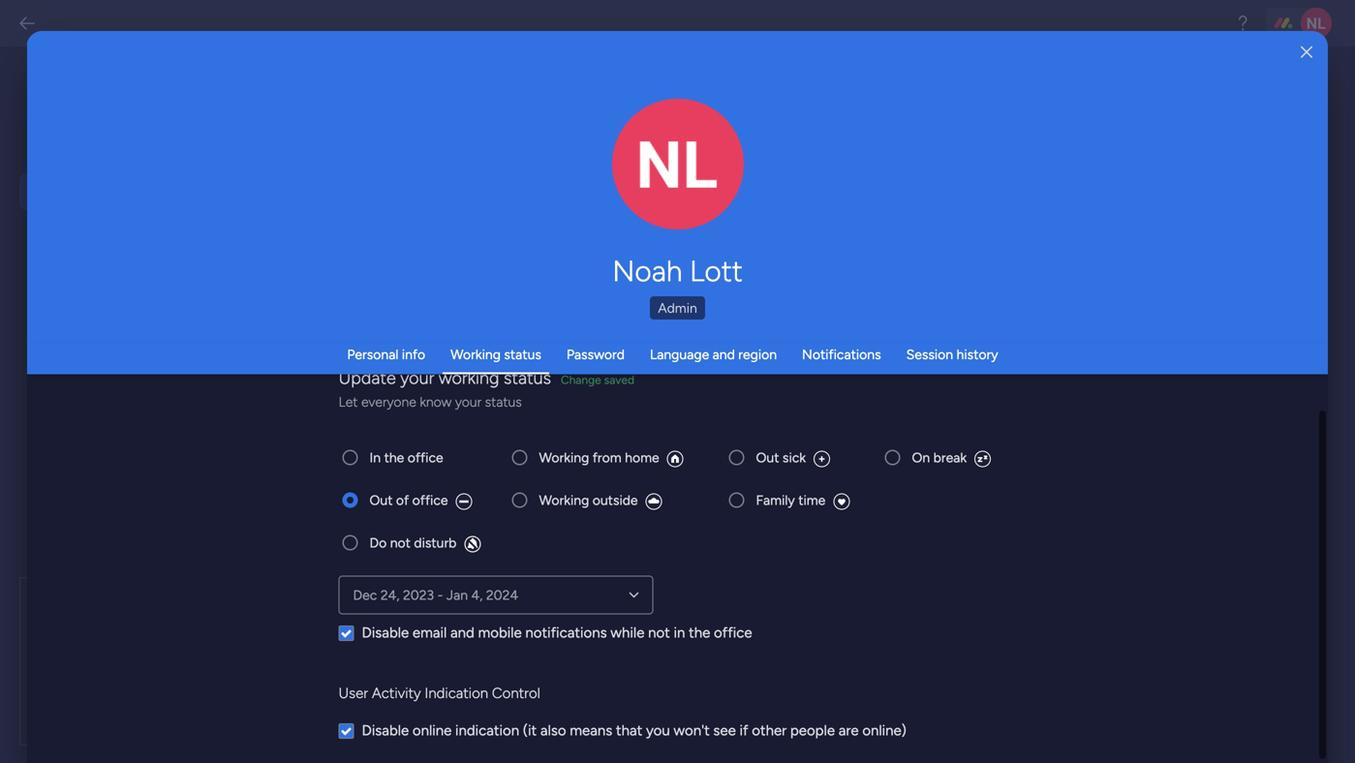 Task type: describe. For each thing, give the bounding box(es) containing it.
week
[[488, 168, 520, 185]]

mobile
[[478, 624, 522, 642]]

working status
[[451, 346, 542, 363]]

learn
[[437, 735, 473, 752]]

boards)
[[322, 635, 368, 652]]

weekends for show weekends
[[388, 382, 449, 398]]

change profile picture button
[[612, 99, 744, 231]]

view
[[498, 357, 526, 373]]

hide
[[351, 401, 379, 418]]

system
[[345, 188, 389, 205]]

preview image for working outside
[[646, 494, 662, 510]]

boards
[[441, 615, 482, 631]]

(.zip)
[[622, 581, 661, 602]]

timeline
[[446, 357, 495, 373]]

you inside all of the account's boards (including shareable and private boards) will be packed into a zip file with any files you might have in those boards.
[[626, 635, 649, 652]]

private
[[638, 615, 680, 631]]

presentation
[[464, 337, 541, 353]]

will inside all of the account's boards (including shareable and private boards) will be packed into a zip file with any files you might have in those boards.
[[371, 635, 391, 652]]

(date
[[392, 188, 424, 205]]

0 vertical spatial file
[[594, 581, 618, 602]]

check image for disable online indication (it also means that you won't see if other people are online)
[[341, 725, 352, 737]]

date
[[577, 168, 604, 185]]

of for office
[[396, 492, 409, 509]]

let
[[339, 394, 358, 410]]

update your working status change saved let everyone know your status
[[339, 368, 635, 410]]

and right email on the bottom left of page
[[450, 624, 475, 642]]

2 vertical spatial status
[[485, 394, 522, 410]]

beta
[[644, 95, 672, 111]]

(including
[[486, 615, 546, 631]]

close image
[[1301, 45, 1313, 59]]

disturb
[[414, 535, 457, 551]]

the left all
[[537, 168, 557, 185]]

for
[[656, 691, 673, 707]]

24,
[[381, 587, 400, 604]]

family time
[[756, 492, 826, 509]]

0 horizontal spatial not
[[390, 535, 411, 551]]

2024
[[486, 587, 518, 604]]

change
[[322, 357, 366, 373]]

info
[[402, 346, 425, 363]]

zip
[[567, 581, 590, 602]]

day
[[423, 168, 445, 185]]

admin
[[658, 300, 697, 316]]

preview image for out of office
[[456, 494, 472, 510]]

office for in the office
[[408, 450, 443, 466]]

on
[[912, 450, 930, 466]]

etc..)
[[526, 188, 556, 205]]

change the first day of the week in the all date related places in the system (date picker, timeline, etc..)
[[322, 168, 706, 205]]

notifications
[[525, 624, 607, 642]]

api
[[73, 352, 99, 373]]

personal
[[347, 346, 399, 363]]

related
[[608, 168, 650, 185]]

saved
[[604, 373, 635, 387]]

home
[[625, 450, 659, 466]]

learn more
[[437, 735, 510, 752]]

it
[[370, 357, 378, 373]]

working from home
[[539, 450, 659, 466]]

whether
[[368, 316, 418, 333]]

of inside 'change the first day of the week in the all date related places in the system (date picker, timeline, etc..)'
[[448, 168, 461, 185]]

your for working
[[400, 368, 434, 388]]

2 vertical spatial office
[[714, 624, 752, 642]]

places
[[653, 168, 692, 185]]

schedule
[[561, 93, 627, 112]]

preview image for do not disturb
[[464, 536, 481, 553]]

first
[[396, 168, 420, 185]]

change profile picture
[[637, 174, 719, 206]]

learn more link
[[437, 733, 510, 754]]

0 vertical spatial or
[[421, 316, 434, 333]]

export for export account data
[[322, 532, 391, 560]]

session
[[906, 346, 953, 363]]

decide
[[322, 316, 364, 333]]

personal info link
[[347, 346, 425, 363]]

online)
[[863, 722, 907, 740]]

1 vertical spatial you
[[646, 722, 670, 740]]

1 horizontal spatial a
[[554, 581, 563, 602]]

api button
[[19, 343, 244, 381]]

any
[[573, 635, 595, 652]]

working status link
[[451, 346, 542, 363]]

on break
[[912, 450, 967, 466]]

language and region
[[650, 346, 777, 363]]

in the office
[[370, 450, 443, 466]]

timeline.
[[633, 316, 685, 333]]

your for whole
[[377, 581, 412, 602]]

will inside decide whether or not to present weekends on the timeline. this will set the default presentation mode, and users may change it from each timeline view or widget.
[[350, 337, 369, 353]]

default
[[418, 337, 461, 353]]

password
[[567, 346, 625, 363]]

work schedule
[[519, 93, 627, 112]]

all
[[322, 615, 337, 631]]

control
[[492, 685, 540, 702]]

profile
[[684, 174, 719, 190]]

in right while
[[674, 624, 685, 642]]

working outside
[[539, 492, 638, 509]]

change inside update your working status change saved let everyone know your status
[[561, 373, 601, 387]]

packed
[[413, 635, 457, 652]]

updates
[[603, 691, 652, 707]]

whole
[[416, 581, 463, 602]]

a inside all of the account's boards (including shareable and private boards) will be packed into a zip file with any files you might have in those boards.
[[488, 635, 494, 652]]

and inside all of the account's boards (including shareable and private boards) will be packed into a zip file with any files you might have in those boards.
[[612, 615, 635, 631]]

shareable
[[549, 615, 609, 631]]

language and region link
[[650, 346, 777, 363]]

2023
[[403, 587, 434, 604]]

1 vertical spatial files
[[396, 691, 421, 707]]

weekends inside decide whether or not to present weekends on the timeline. this will set the default presentation mode, and users may change it from each timeline view or widget.
[[527, 316, 588, 333]]

users
[[612, 337, 644, 353]]

everyone
[[361, 394, 416, 410]]



Task type: locate. For each thing, give the bounding box(es) containing it.
out of office
[[370, 492, 448, 509]]

lott
[[690, 254, 743, 289]]

and left private
[[612, 615, 635, 631]]

out left sick
[[756, 450, 779, 466]]

0 vertical spatial office
[[408, 450, 443, 466]]

disable down exclude
[[362, 722, 409, 740]]

account up the whole
[[397, 532, 483, 560]]

out up do
[[370, 492, 393, 509]]

1 horizontal spatial of
[[396, 492, 409, 509]]

account's
[[380, 615, 437, 631]]

people
[[790, 722, 835, 740]]

know
[[420, 394, 452, 410]]

0 vertical spatial check image
[[341, 628, 352, 639]]

1 vertical spatial office
[[412, 492, 448, 509]]

0 vertical spatial your
[[400, 368, 434, 388]]

change up picture
[[637, 174, 681, 190]]

board
[[498, 691, 533, 707]]

1 vertical spatial a
[[488, 635, 494, 652]]

2 horizontal spatial change
[[637, 174, 681, 190]]

in right have
[[354, 655, 364, 672]]

change down password link
[[561, 373, 601, 387]]

are
[[839, 722, 859, 740]]

of right all
[[340, 615, 353, 631]]

2 vertical spatial of
[[340, 615, 353, 631]]

picture
[[658, 191, 698, 206]]

notifications link
[[802, 346, 881, 363]]

if
[[740, 722, 748, 740]]

0 horizontal spatial from
[[381, 357, 410, 373]]

this
[[322, 337, 346, 353]]

export up dec
[[322, 532, 391, 560]]

office right might
[[714, 624, 752, 642]]

of inside all of the account's boards (including shareable and private boards) will be packed into a zip file with any files you might have in those boards.
[[340, 615, 353, 631]]

2 vertical spatial not
[[648, 624, 670, 642]]

change inside "change profile picture"
[[637, 174, 681, 190]]

1 horizontal spatial not
[[437, 316, 458, 333]]

0 vertical spatial out
[[756, 450, 779, 466]]

language
[[650, 346, 709, 363]]

see
[[713, 722, 736, 740]]

of down in the office
[[396, 492, 409, 509]]

check image
[[341, 628, 352, 639], [341, 725, 352, 737]]

in inside all of the account's boards (including shareable and private boards) will be packed into a zip file with any files you might have in those boards.
[[354, 655, 364, 672]]

picker,
[[428, 188, 468, 205]]

office for out of office
[[412, 492, 448, 509]]

preview image for working from home
[[667, 451, 684, 467]]

0 vertical spatial to
[[461, 316, 474, 333]]

1 vertical spatial file
[[521, 635, 540, 652]]

means
[[570, 722, 612, 740]]

file
[[594, 581, 618, 602], [521, 635, 540, 652]]

a left 'zip'
[[488, 635, 494, 652]]

of for the
[[340, 615, 353, 631]]

weekends down 'show weekends'
[[383, 401, 444, 418]]

password link
[[567, 346, 625, 363]]

files right any
[[598, 635, 623, 652]]

the right on
[[610, 316, 630, 333]]

change for change profile picture
[[637, 174, 681, 190]]

from right it
[[381, 357, 410, 373]]

preview image right disturb
[[464, 536, 481, 553]]

working for working from home
[[539, 450, 589, 466]]

each
[[414, 357, 443, 373]]

out for out of office
[[370, 492, 393, 509]]

2 disable from the top
[[362, 722, 409, 740]]

files inside all of the account's boards (including shareable and private boards) will be packed into a zip file with any files you might have in those boards.
[[598, 635, 623, 652]]

your down info
[[400, 368, 434, 388]]

change inside 'change the first day of the week in the all date related places in the system (date picker, timeline, etc..)'
[[322, 168, 369, 185]]

preview image right the break
[[975, 451, 991, 467]]

0 vertical spatial a
[[554, 581, 563, 602]]

weekends down each
[[388, 382, 449, 398]]

region
[[738, 346, 777, 363]]

0 vertical spatial files
[[598, 635, 623, 652]]

check image for disable email and mobile notifications while not in the office
[[341, 628, 352, 639]]

export up all
[[322, 581, 373, 602]]

export
[[322, 532, 391, 560], [322, 581, 373, 602], [337, 734, 383, 753]]

1 disable from the top
[[362, 624, 409, 642]]

to inside decide whether or not to present weekends on the timeline. this will set the default presentation mode, and users may change it from each timeline view or widget.
[[461, 316, 474, 333]]

a left zip
[[554, 581, 563, 602]]

preview image for family time
[[833, 494, 850, 510]]

of right day
[[448, 168, 461, 185]]

to left 'board'
[[482, 691, 495, 707]]

boards.
[[405, 655, 450, 672]]

from left home
[[593, 450, 622, 466]]

you right that
[[646, 722, 670, 740]]

disable email and mobile notifications while not in the office
[[362, 624, 752, 642]]

1 check image from the top
[[341, 628, 352, 639]]

disable for disable email and mobile notifications while not in the office
[[362, 624, 409, 642]]

session history
[[906, 346, 998, 363]]

the inside all of the account's boards (including shareable and private boards) will be packed into a zip file with any files you might have in those boards.
[[356, 615, 376, 631]]

out sick
[[756, 450, 806, 466]]

back to workspace image
[[17, 14, 37, 33]]

help image
[[1233, 14, 1253, 33]]

zip
[[498, 635, 518, 652]]

in left zip
[[536, 581, 550, 602]]

exclude
[[345, 691, 393, 707]]

0 horizontal spatial to
[[461, 316, 474, 333]]

all
[[561, 168, 574, 185]]

1 horizontal spatial to
[[482, 691, 495, 707]]

account
[[397, 532, 483, 560], [468, 581, 532, 602]]

export button
[[322, 724, 422, 763]]

1 vertical spatial out
[[370, 492, 393, 509]]

and down on
[[586, 337, 608, 353]]

working for working status
[[451, 346, 501, 363]]

hide weekends
[[351, 401, 444, 418]]

preview image for out sick
[[814, 451, 830, 467]]

0 vertical spatial of
[[448, 168, 461, 185]]

timeline,
[[471, 188, 522, 205]]

1 vertical spatial of
[[396, 492, 409, 509]]

0 horizontal spatial of
[[340, 615, 353, 631]]

the right set
[[395, 337, 415, 353]]

export left v2 export image
[[337, 734, 383, 753]]

working
[[439, 368, 499, 388]]

export
[[725, 691, 765, 707]]

1 vertical spatial account
[[468, 581, 532, 602]]

v2 export image
[[391, 736, 406, 752]]

the right 'in'
[[384, 450, 404, 466]]

0 horizontal spatial preview image
[[667, 451, 684, 467]]

faster
[[687, 691, 722, 707]]

preview image right home
[[667, 451, 684, 467]]

the left the week
[[465, 168, 485, 185]]

0 vertical spatial will
[[350, 337, 369, 353]]

noah lott image
[[1301, 8, 1332, 39]]

noah
[[612, 254, 682, 289]]

may
[[647, 337, 673, 353]]

file right 'zip'
[[521, 635, 540, 652]]

or right view
[[529, 357, 542, 373]]

0 horizontal spatial change
[[322, 168, 369, 185]]

set
[[373, 337, 391, 353]]

1 vertical spatial export
[[322, 581, 373, 602]]

file right zip
[[594, 581, 618, 602]]

a right 'for' in the left of the page
[[677, 691, 683, 707]]

activity
[[372, 685, 421, 702]]

export account data
[[322, 532, 535, 560]]

the down dec
[[356, 615, 376, 631]]

update
[[339, 368, 396, 388]]

disable for disable online indication (it also means that you won't see if other people are online)
[[362, 722, 409, 740]]

not right do
[[390, 535, 411, 551]]

not inside decide whether or not to present weekends on the timeline. this will set the default presentation mode, and users may change it from each timeline view or widget.
[[437, 316, 458, 333]]

2 vertical spatial export
[[337, 734, 383, 753]]

files
[[598, 635, 623, 652], [396, 691, 421, 707]]

out
[[756, 450, 779, 466], [370, 492, 393, 509]]

break
[[934, 450, 967, 466]]

and inside decide whether or not to present weekends on the timeline. this will set the default presentation mode, and users may change it from each timeline view or widget.
[[586, 337, 608, 353]]

from
[[381, 357, 410, 373], [593, 450, 622, 466]]

columns
[[537, 691, 588, 707]]

account up the (including on the bottom left
[[468, 581, 532, 602]]

or up "default"
[[421, 316, 434, 333]]

1 horizontal spatial out
[[756, 450, 779, 466]]

personal info
[[347, 346, 425, 363]]

2 horizontal spatial not
[[648, 624, 670, 642]]

working for working outside
[[539, 492, 589, 509]]

2 check image from the top
[[341, 725, 352, 737]]

in
[[370, 450, 381, 466]]

2 vertical spatial your
[[377, 581, 412, 602]]

2 vertical spatial a
[[677, 691, 683, 707]]

0 horizontal spatial out
[[370, 492, 393, 509]]

0 vertical spatial you
[[626, 635, 649, 652]]

1 horizontal spatial preview image
[[833, 494, 850, 510]]

0 vertical spatial account
[[397, 532, 483, 560]]

0 vertical spatial status
[[504, 346, 542, 363]]

0 vertical spatial from
[[381, 357, 410, 373]]

0 horizontal spatial or
[[421, 316, 434, 333]]

you down private
[[626, 635, 649, 652]]

2 horizontal spatial of
[[448, 168, 461, 185]]

do
[[370, 535, 387, 551]]

1 horizontal spatial will
[[371, 635, 391, 652]]

and
[[586, 337, 608, 353], [713, 346, 735, 363], [612, 615, 635, 631], [450, 624, 475, 642]]

exclude files attached to board columns & updates for a faster export
[[345, 691, 765, 707]]

notifications
[[802, 346, 881, 363]]

preview image for on break
[[975, 451, 991, 467]]

change up system
[[322, 168, 369, 185]]

the left system
[[322, 188, 342, 205]]

1 vertical spatial disable
[[362, 722, 409, 740]]

show weekends
[[351, 382, 449, 398]]

1 horizontal spatial from
[[593, 450, 622, 466]]

in up the etc..)
[[523, 168, 534, 185]]

family
[[756, 492, 795, 509]]

of
[[448, 168, 461, 185], [396, 492, 409, 509], [340, 615, 353, 631]]

1 vertical spatial your
[[455, 394, 482, 410]]

2 vertical spatial weekends
[[383, 401, 444, 418]]

your
[[400, 368, 434, 388], [455, 394, 482, 410], [377, 581, 412, 602]]

export for export your whole account in a zip file (.zip)
[[322, 581, 373, 602]]

0 vertical spatial disable
[[362, 624, 409, 642]]

0 vertical spatial working
[[451, 346, 501, 363]]

working up working outside
[[539, 450, 589, 466]]

office up disturb
[[412, 492, 448, 509]]

check image down 'user'
[[341, 725, 352, 737]]

1 horizontal spatial files
[[598, 635, 623, 652]]

1 vertical spatial or
[[529, 357, 542, 373]]

file inside all of the account's boards (including shareable and private boards) will be packed into a zip file with any files you might have in those boards.
[[521, 635, 540, 652]]

1 vertical spatial will
[[371, 635, 391, 652]]

your down working at left
[[455, 394, 482, 410]]

decide whether or not to present weekends on the timeline. this will set the default presentation mode, and users may change it from each timeline view or widget.
[[322, 316, 685, 373]]

2 horizontal spatial preview image
[[975, 451, 991, 467]]

0 vertical spatial weekends
[[527, 316, 588, 333]]

the right might
[[689, 624, 710, 642]]

will up those
[[371, 635, 391, 652]]

not up "default"
[[437, 316, 458, 333]]

indication
[[455, 722, 519, 740]]

disable online indication (it also means that you won't see if other people are online)
[[362, 722, 907, 740]]

the up system
[[372, 168, 392, 185]]

0 horizontal spatial file
[[521, 635, 540, 652]]

weekends up mode,
[[527, 316, 588, 333]]

weekends for hide weekends
[[383, 401, 444, 418]]

check image right all
[[341, 628, 352, 639]]

preview image
[[667, 451, 684, 467], [975, 451, 991, 467], [833, 494, 850, 510]]

2 horizontal spatial a
[[677, 691, 683, 707]]

export for export
[[337, 734, 383, 753]]

0 vertical spatial export
[[322, 532, 391, 560]]

will left set
[[350, 337, 369, 353]]

status
[[504, 346, 542, 363], [504, 368, 551, 388], [485, 394, 522, 410]]

export inside button
[[337, 734, 383, 753]]

to left present
[[461, 316, 474, 333]]

work
[[519, 93, 557, 112]]

working up working at left
[[451, 346, 501, 363]]

preview image right time
[[833, 494, 850, 510]]

out for out sick
[[756, 450, 779, 466]]

dec 24, 2023 - jan 4, 2024
[[353, 587, 518, 604]]

working left outside
[[539, 492, 589, 509]]

2 vertical spatial working
[[539, 492, 589, 509]]

1 horizontal spatial change
[[561, 373, 601, 387]]

from inside decide whether or not to present weekends on the timeline. this will set the default presentation mode, and users may change it from each timeline view or widget.
[[381, 357, 410, 373]]

preview image up disturb
[[456, 494, 472, 510]]

0 horizontal spatial a
[[488, 635, 494, 652]]

1 vertical spatial status
[[504, 368, 551, 388]]

1 horizontal spatial file
[[594, 581, 618, 602]]

preview image
[[814, 451, 830, 467], [456, 494, 472, 510], [646, 494, 662, 510], [464, 536, 481, 553]]

history
[[957, 346, 998, 363]]

files right exclude
[[396, 691, 421, 707]]

1 vertical spatial to
[[482, 691, 495, 707]]

might
[[652, 635, 687, 652]]

1 vertical spatial from
[[593, 450, 622, 466]]

not
[[437, 316, 458, 333], [390, 535, 411, 551], [648, 624, 670, 642]]

preview image right sick
[[814, 451, 830, 467]]

change for change the first day of the week in the all date related places in the system (date picker, timeline, etc..)
[[322, 168, 369, 185]]

1 vertical spatial working
[[539, 450, 589, 466]]

0 horizontal spatial files
[[396, 691, 421, 707]]

0 horizontal spatial will
[[350, 337, 369, 353]]

disable up those
[[362, 624, 409, 642]]

present
[[477, 316, 524, 333]]

show
[[351, 382, 385, 398]]

your right dec
[[377, 581, 412, 602]]

0 vertical spatial not
[[437, 316, 458, 333]]

change
[[322, 168, 369, 185], [637, 174, 681, 190], [561, 373, 601, 387]]

office up out of office
[[408, 450, 443, 466]]

do not disturb
[[370, 535, 457, 551]]

data
[[488, 532, 535, 560]]

1 horizontal spatial or
[[529, 357, 542, 373]]

not right while
[[648, 624, 670, 642]]

office
[[408, 450, 443, 466], [412, 492, 448, 509], [714, 624, 752, 642]]

preview image right outside
[[646, 494, 662, 510]]

email
[[413, 624, 447, 642]]

1 vertical spatial check image
[[341, 725, 352, 737]]

in right 'places'
[[696, 168, 706, 185]]

time
[[799, 492, 826, 509]]

1 vertical spatial weekends
[[388, 382, 449, 398]]

and left the region
[[713, 346, 735, 363]]

1 vertical spatial not
[[390, 535, 411, 551]]



Task type: vqa. For each thing, say whether or not it's contained in the screenshot.
Administration Learn more
no



